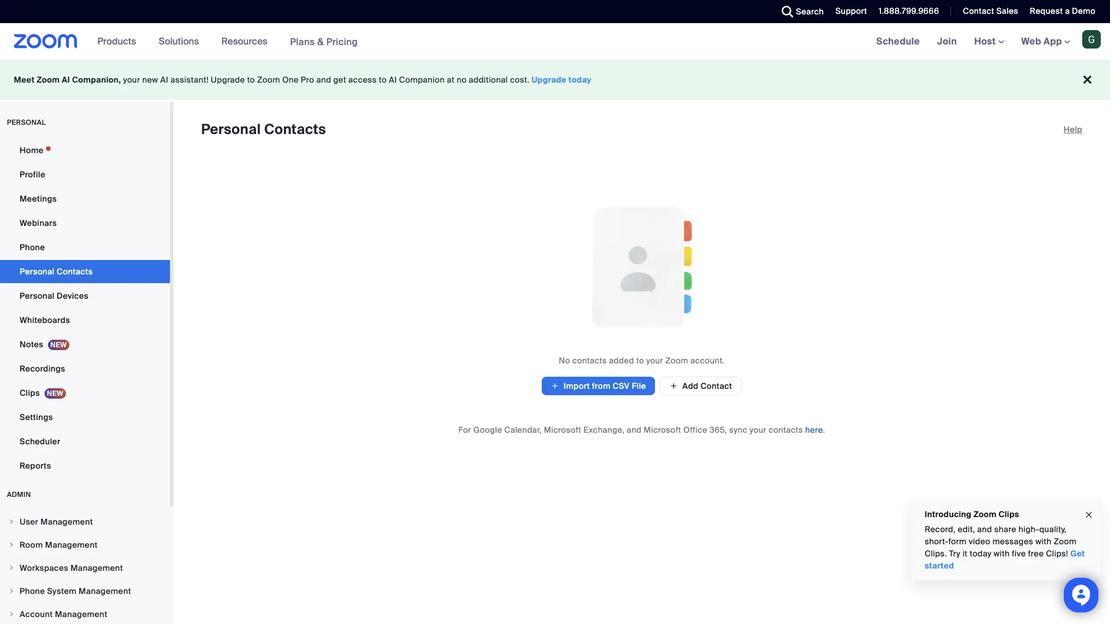 Task type: locate. For each thing, give the bounding box(es) containing it.
right image down right image
[[8, 611, 15, 618]]

1 vertical spatial your
[[647, 356, 663, 366]]

demo
[[1072, 6, 1096, 16]]

support link
[[827, 0, 870, 23], [836, 6, 867, 16]]

account management menu item
[[0, 604, 170, 625]]

1 horizontal spatial your
[[647, 356, 663, 366]]

your right added
[[647, 356, 663, 366]]

help link
[[1064, 120, 1083, 139]]

personal contacts down one
[[201, 120, 326, 138]]

get started link
[[925, 549, 1085, 571]]

plans
[[290, 36, 315, 48]]

zoom inside record, edit, and share high-quality, short-form video messages with zoom clips. try it today with five free clips!
[[1054, 537, 1077, 547]]

0 vertical spatial and
[[316, 75, 331, 85]]

3 ai from the left
[[389, 75, 397, 85]]

and inside meet zoom ai companion, footer
[[316, 75, 331, 85]]

banner
[[0, 23, 1110, 61]]

account management
[[20, 610, 107, 620]]

right image for account management
[[8, 611, 15, 618]]

phone right right image
[[20, 586, 45, 597]]

get
[[333, 75, 346, 85]]

0 vertical spatial your
[[123, 75, 140, 85]]

workspaces management
[[20, 563, 123, 574]]

personal contacts
[[201, 120, 326, 138], [20, 267, 93, 277]]

management inside user management menu item
[[41, 517, 93, 527]]

0 horizontal spatial upgrade
[[211, 75, 245, 85]]

add image
[[670, 381, 678, 392]]

one
[[282, 75, 299, 85]]

1 vertical spatial and
[[627, 425, 642, 436]]

2 horizontal spatial to
[[637, 356, 644, 366]]

your inside meet zoom ai companion, footer
[[123, 75, 140, 85]]

0 horizontal spatial personal contacts
[[20, 267, 93, 277]]

right image inside 'room management' menu item
[[8, 542, 15, 549]]

1 right image from the top
[[8, 519, 15, 526]]

devices
[[57, 291, 89, 301]]

clips
[[20, 388, 40, 398], [999, 510, 1019, 520]]

0 horizontal spatial your
[[123, 75, 140, 85]]

&
[[317, 36, 324, 48]]

1 horizontal spatial personal contacts
[[201, 120, 326, 138]]

2 horizontal spatial ai
[[389, 75, 397, 85]]

meetings navigation
[[868, 23, 1110, 61]]

cost.
[[510, 75, 530, 85]]

microsoft left office
[[644, 425, 681, 436]]

right image inside workspaces management menu item
[[8, 565, 15, 572]]

1 horizontal spatial today
[[970, 549, 992, 559]]

profile
[[20, 169, 45, 180]]

record, edit, and share high-quality, short-form video messages with zoom clips. try it today with five free clips!
[[925, 525, 1077, 559]]

contact sales
[[963, 6, 1019, 16]]

management inside 'room management' menu item
[[45, 540, 98, 551]]

and right exchange,
[[627, 425, 642, 436]]

0 vertical spatial contacts
[[573, 356, 607, 366]]

right image left room
[[8, 542, 15, 549]]

right image left user
[[8, 519, 15, 526]]

to right added
[[637, 356, 644, 366]]

meet zoom ai companion, your new ai assistant! upgrade to zoom one pro and get access to ai companion at no additional cost. upgrade today
[[14, 75, 592, 85]]

2 horizontal spatial your
[[750, 425, 767, 436]]

upgrade right "cost."
[[532, 75, 567, 85]]

management up phone system management menu item
[[71, 563, 123, 574]]

for google calendar, microsoft exchange, and microsoft office 365, sync your contacts here .
[[458, 425, 825, 436]]

user management menu item
[[0, 511, 170, 533]]

right image up right image
[[8, 565, 15, 572]]

1 horizontal spatial microsoft
[[644, 425, 681, 436]]

to right access
[[379, 75, 387, 85]]

4 right image from the top
[[8, 611, 15, 618]]

request a demo
[[1030, 6, 1096, 16]]

1 vertical spatial contacts
[[769, 425, 803, 436]]

1 upgrade from the left
[[211, 75, 245, 85]]

recordings link
[[0, 357, 170, 381]]

contact sales link
[[955, 0, 1022, 23], [963, 6, 1019, 16]]

office
[[684, 425, 708, 436]]

additional
[[469, 75, 508, 85]]

contact left sales
[[963, 6, 995, 16]]

zoom up clips!
[[1054, 537, 1077, 547]]

2 vertical spatial personal
[[20, 291, 55, 301]]

2 horizontal spatial and
[[977, 525, 992, 535]]

management up workspaces management
[[45, 540, 98, 551]]

1 horizontal spatial contact
[[963, 6, 995, 16]]

web app
[[1022, 35, 1062, 47]]

management down phone system management menu item
[[55, 610, 107, 620]]

contacts up devices on the left top of the page
[[57, 267, 93, 277]]

today
[[569, 75, 592, 85], [970, 549, 992, 559]]

right image
[[8, 519, 15, 526], [8, 542, 15, 549], [8, 565, 15, 572], [8, 611, 15, 618]]

with up free
[[1036, 537, 1052, 547]]

0 vertical spatial clips
[[20, 388, 40, 398]]

contacts left here
[[769, 425, 803, 436]]

from
[[592, 381, 611, 392]]

app
[[1044, 35, 1062, 47]]

companion
[[399, 75, 445, 85]]

2 upgrade from the left
[[532, 75, 567, 85]]

notes
[[20, 339, 43, 350]]

0 horizontal spatial contacts
[[573, 356, 607, 366]]

contact
[[963, 6, 995, 16], [701, 381, 732, 392]]

0 horizontal spatial with
[[994, 549, 1010, 559]]

0 vertical spatial personal contacts
[[201, 120, 326, 138]]

contacts
[[573, 356, 607, 366], [769, 425, 803, 436]]

clips up settings
[[20, 388, 40, 398]]

assistant!
[[171, 75, 209, 85]]

contacts down one
[[264, 120, 326, 138]]

clips link
[[0, 382, 170, 405]]

microsoft right calendar,
[[544, 425, 582, 436]]

personal contacts up personal devices
[[20, 267, 93, 277]]

365,
[[710, 425, 727, 436]]

profile link
[[0, 163, 170, 186]]

user
[[20, 517, 38, 527]]

zoom up edit,
[[974, 510, 997, 520]]

webinars link
[[0, 212, 170, 235]]

contacts right the no
[[573, 356, 607, 366]]

1 vertical spatial clips
[[999, 510, 1019, 520]]

reports
[[20, 461, 51, 471]]

plans & pricing link
[[290, 36, 358, 48], [290, 36, 358, 48]]

upgrade down product information navigation
[[211, 75, 245, 85]]

workspaces management menu item
[[0, 558, 170, 580]]

ai left companion
[[389, 75, 397, 85]]

right image inside account management menu item
[[8, 611, 15, 618]]

0 horizontal spatial and
[[316, 75, 331, 85]]

zoom
[[37, 75, 60, 85], [257, 75, 280, 85], [666, 356, 689, 366], [974, 510, 997, 520], [1054, 537, 1077, 547]]

started
[[925, 561, 954, 571]]

and
[[316, 75, 331, 85], [627, 425, 642, 436], [977, 525, 992, 535]]

solutions button
[[159, 23, 204, 60]]

2 microsoft from the left
[[644, 425, 681, 436]]

room management menu item
[[0, 534, 170, 556]]

your left new
[[123, 75, 140, 85]]

0 vertical spatial phone
[[20, 242, 45, 253]]

1 vertical spatial personal contacts
[[20, 267, 93, 277]]

import
[[564, 381, 590, 392]]

meet zoom ai companion, footer
[[0, 60, 1110, 100]]

1 vertical spatial with
[[994, 549, 1010, 559]]

0 vertical spatial contacts
[[264, 120, 326, 138]]

0 horizontal spatial contacts
[[57, 267, 93, 277]]

1 horizontal spatial upgrade
[[532, 75, 567, 85]]

added
[[609, 356, 634, 366]]

admin
[[7, 490, 31, 500]]

right image inside user management menu item
[[8, 519, 15, 526]]

form
[[949, 537, 967, 547]]

high-
[[1019, 525, 1039, 535]]

1 horizontal spatial with
[[1036, 537, 1052, 547]]

contacts
[[264, 120, 326, 138], [57, 267, 93, 277]]

1 horizontal spatial ai
[[160, 75, 168, 85]]

0 horizontal spatial microsoft
[[544, 425, 582, 436]]

2 vertical spatial and
[[977, 525, 992, 535]]

1 vertical spatial personal
[[20, 267, 55, 277]]

clips up share
[[999, 510, 1019, 520]]

1 vertical spatial phone
[[20, 586, 45, 597]]

ai right new
[[160, 75, 168, 85]]

2 phone from the top
[[20, 586, 45, 597]]

1 ai from the left
[[62, 75, 70, 85]]

join
[[938, 35, 957, 47]]

product information navigation
[[89, 23, 367, 61]]

to down resources dropdown button
[[247, 75, 255, 85]]

0 horizontal spatial today
[[569, 75, 592, 85]]

phone down webinars
[[20, 242, 45, 253]]

0 horizontal spatial clips
[[20, 388, 40, 398]]

0 vertical spatial personal
[[201, 120, 261, 138]]

management inside account management menu item
[[55, 610, 107, 620]]

1.888.799.9666 button
[[870, 0, 942, 23], [879, 6, 940, 16]]

3 right image from the top
[[8, 565, 15, 572]]

1 vertical spatial today
[[970, 549, 992, 559]]

0 vertical spatial today
[[569, 75, 592, 85]]

room
[[20, 540, 43, 551]]

introducing zoom clips
[[925, 510, 1019, 520]]

ai left companion,
[[62, 75, 70, 85]]

management up account management menu item
[[79, 586, 131, 597]]

2 ai from the left
[[160, 75, 168, 85]]

2 right image from the top
[[8, 542, 15, 549]]

with down messages
[[994, 549, 1010, 559]]

management
[[41, 517, 93, 527], [45, 540, 98, 551], [71, 563, 123, 574], [79, 586, 131, 597], [55, 610, 107, 620]]

five
[[1012, 549, 1026, 559]]

here
[[806, 425, 823, 436]]

management up room management
[[41, 517, 93, 527]]

0 vertical spatial with
[[1036, 537, 1052, 547]]

sales
[[997, 6, 1019, 16]]

management for room management
[[45, 540, 98, 551]]

and left get
[[316, 75, 331, 85]]

right image
[[8, 588, 15, 595]]

companion,
[[72, 75, 121, 85]]

0 horizontal spatial contact
[[701, 381, 732, 392]]

profile picture image
[[1083, 30, 1101, 49]]

request a demo link
[[1022, 0, 1110, 23], [1030, 6, 1096, 16]]

contact right add
[[701, 381, 732, 392]]

and up 'video'
[[977, 525, 992, 535]]

phone inside personal menu menu
[[20, 242, 45, 253]]

short-
[[925, 537, 949, 547]]

new
[[142, 75, 158, 85]]

add image
[[551, 381, 559, 392]]

settings link
[[0, 406, 170, 429]]

management inside workspaces management menu item
[[71, 563, 123, 574]]

1 vertical spatial contacts
[[57, 267, 93, 277]]

upgrade
[[211, 75, 245, 85], [532, 75, 567, 85]]

0 vertical spatial contact
[[963, 6, 995, 16]]

user management
[[20, 517, 93, 527]]

zoom logo image
[[14, 34, 77, 49]]

1 horizontal spatial contacts
[[769, 425, 803, 436]]

0 horizontal spatial ai
[[62, 75, 70, 85]]

meetings link
[[0, 187, 170, 211]]

your right sync
[[750, 425, 767, 436]]

1 vertical spatial contact
[[701, 381, 732, 392]]

1 horizontal spatial and
[[627, 425, 642, 436]]

phone link
[[0, 236, 170, 259]]

1 phone from the top
[[20, 242, 45, 253]]

phone inside menu item
[[20, 586, 45, 597]]

your
[[123, 75, 140, 85], [647, 356, 663, 366], [750, 425, 767, 436]]



Task type: vqa. For each thing, say whether or not it's contained in the screenshot.
Join
yes



Task type: describe. For each thing, give the bounding box(es) containing it.
recordings
[[20, 364, 65, 374]]

personal for personal devices link
[[20, 291, 55, 301]]

import from csv file button
[[542, 377, 655, 396]]

personal devices
[[20, 291, 89, 301]]

management for workspaces management
[[71, 563, 123, 574]]

video
[[969, 537, 990, 547]]

clips.
[[925, 549, 947, 559]]

reports link
[[0, 455, 170, 478]]

personal devices link
[[0, 285, 170, 308]]

right image for room management
[[8, 542, 15, 549]]

personal for personal contacts link
[[20, 267, 55, 277]]

search
[[796, 6, 824, 17]]

help
[[1064, 124, 1083, 135]]

contacts inside personal menu menu
[[57, 267, 93, 277]]

1 horizontal spatial contacts
[[264, 120, 326, 138]]

personal contacts link
[[0, 260, 170, 283]]

no
[[559, 356, 570, 366]]

banner containing products
[[0, 23, 1110, 61]]

today inside meet zoom ai companion, footer
[[569, 75, 592, 85]]

right image for user management
[[8, 519, 15, 526]]

google
[[474, 425, 502, 436]]

your for to
[[647, 356, 663, 366]]

zoom up add image
[[666, 356, 689, 366]]

whiteboards
[[20, 315, 70, 326]]

add contact button
[[660, 377, 742, 396]]

1 horizontal spatial to
[[379, 75, 387, 85]]

.
[[823, 425, 825, 436]]

management inside phone system management menu item
[[79, 586, 131, 597]]

add
[[683, 381, 699, 392]]

personal
[[7, 118, 46, 127]]

calendar,
[[505, 425, 542, 436]]

a
[[1065, 6, 1070, 16]]

get
[[1071, 549, 1085, 559]]

schedule
[[877, 35, 920, 47]]

plans & pricing
[[290, 36, 358, 48]]

close image
[[1084, 509, 1094, 522]]

resources button
[[222, 23, 273, 60]]

resources
[[222, 35, 268, 47]]

pro
[[301, 75, 314, 85]]

at
[[447, 75, 455, 85]]

scheduler
[[20, 437, 60, 447]]

right image for workspaces management
[[8, 565, 15, 572]]

it
[[963, 549, 968, 559]]

upgrade today link
[[532, 75, 592, 85]]

meetings
[[20, 194, 57, 204]]

contact inside 'button'
[[701, 381, 732, 392]]

your for companion,
[[123, 75, 140, 85]]

1 microsoft from the left
[[544, 425, 582, 436]]

csv
[[613, 381, 630, 392]]

clips inside personal menu menu
[[20, 388, 40, 398]]

record,
[[925, 525, 956, 535]]

admin menu menu
[[0, 511, 170, 625]]

workspaces
[[20, 563, 68, 574]]

join link
[[929, 23, 966, 60]]

zoom left one
[[257, 75, 280, 85]]

edit,
[[958, 525, 975, 535]]

share
[[994, 525, 1017, 535]]

messages
[[993, 537, 1033, 547]]

get started
[[925, 549, 1085, 571]]

web app button
[[1022, 35, 1071, 47]]

today inside record, edit, and share high-quality, short-form video messages with zoom clips. try it today with five free clips!
[[970, 549, 992, 559]]

phone for phone
[[20, 242, 45, 253]]

and inside record, edit, and share high-quality, short-form video messages with zoom clips. try it today with five free clips!
[[977, 525, 992, 535]]

1.888.799.9666
[[879, 6, 940, 16]]

2 vertical spatial your
[[750, 425, 767, 436]]

schedule link
[[868, 23, 929, 60]]

account.
[[691, 356, 725, 366]]

home
[[20, 145, 44, 156]]

home link
[[0, 139, 170, 162]]

management for account management
[[55, 610, 107, 620]]

1 horizontal spatial clips
[[999, 510, 1019, 520]]

free
[[1028, 549, 1044, 559]]

account
[[20, 610, 53, 620]]

scheduler link
[[0, 430, 170, 453]]

personal contacts inside personal menu menu
[[20, 267, 93, 277]]

personal menu menu
[[0, 139, 170, 479]]

no
[[457, 75, 467, 85]]

0 horizontal spatial to
[[247, 75, 255, 85]]

exchange,
[[584, 425, 625, 436]]

request
[[1030, 6, 1063, 16]]

settings
[[20, 412, 53, 423]]

phone for phone system management
[[20, 586, 45, 597]]

room management
[[20, 540, 98, 551]]

here link
[[806, 425, 823, 436]]

file
[[632, 381, 646, 392]]

phone system management
[[20, 586, 131, 597]]

products button
[[98, 23, 141, 60]]

phone system management menu item
[[0, 581, 170, 603]]

host
[[975, 35, 999, 47]]

system
[[47, 586, 77, 597]]

whiteboards link
[[0, 309, 170, 332]]

meet
[[14, 75, 35, 85]]

support
[[836, 6, 867, 16]]

notes link
[[0, 333, 170, 356]]

zoom right meet
[[37, 75, 60, 85]]

solutions
[[159, 35, 199, 47]]

host button
[[975, 35, 1004, 47]]

web
[[1022, 35, 1042, 47]]

clips!
[[1046, 549, 1068, 559]]

import from csv file
[[564, 381, 646, 392]]

quality,
[[1039, 525, 1067, 535]]

products
[[98, 35, 136, 47]]

management for user management
[[41, 517, 93, 527]]

introducing
[[925, 510, 972, 520]]



